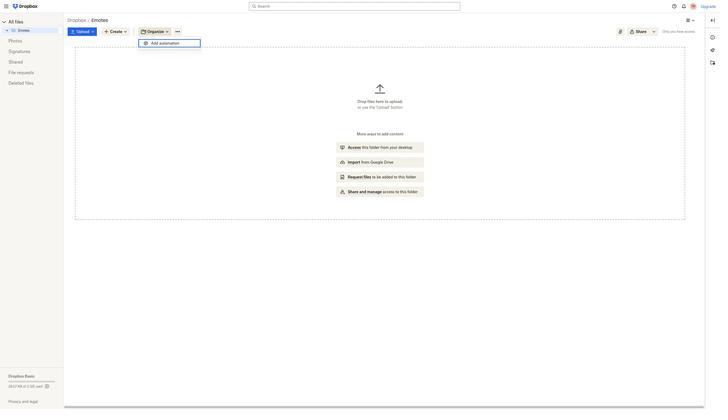 Task type: describe. For each thing, give the bounding box(es) containing it.
all files link
[[8, 18, 63, 26]]

and for legal
[[22, 400, 29, 404]]

1 horizontal spatial from
[[381, 145, 389, 150]]

be
[[377, 175, 381, 179]]

share button
[[627, 27, 650, 36]]

drive
[[384, 160, 394, 165]]

1 vertical spatial from
[[361, 160, 370, 165]]

share and manage access to this folder
[[348, 190, 418, 194]]

upload,
[[390, 99, 403, 104]]

'upload'
[[376, 105, 390, 110]]

28.57
[[8, 385, 17, 389]]

button
[[391, 105, 403, 110]]

more
[[357, 132, 366, 136]]

basic
[[25, 374, 35, 379]]

add automation menu item
[[138, 39, 201, 48]]

shared link
[[8, 57, 55, 67]]

desktop
[[399, 145, 413, 150]]

have
[[677, 30, 684, 34]]

dropbox link
[[68, 17, 86, 24]]

file
[[8, 70, 16, 75]]

upgrade
[[701, 4, 716, 9]]

only you have access
[[663, 30, 695, 34]]

emotes link
[[11, 27, 58, 34]]

file requests
[[8, 70, 34, 75]]

requests
[[17, 70, 34, 75]]

dropbox for dropbox basic
[[8, 374, 24, 379]]

content
[[390, 132, 404, 136]]

request
[[348, 175, 363, 179]]

access for manage
[[383, 190, 395, 194]]

to left be
[[372, 175, 376, 179]]

to left add
[[377, 132, 381, 136]]

files for drop
[[367, 99, 375, 104]]

1 vertical spatial folder
[[406, 175, 416, 179]]

add
[[151, 41, 158, 45]]

the
[[370, 105, 375, 110]]

add automation
[[151, 41, 179, 45]]

dropbox logo - go to the homepage image
[[11, 2, 39, 11]]

import
[[348, 160, 360, 165]]

0 vertical spatial this
[[362, 145, 369, 150]]

deleted files link
[[8, 78, 55, 89]]

0 vertical spatial emotes
[[91, 18, 108, 23]]

signatures link
[[8, 46, 55, 57]]

access for have
[[685, 30, 695, 34]]

files for request
[[364, 175, 371, 179]]

gb
[[30, 385, 35, 389]]

deleted
[[8, 81, 24, 86]]

legal
[[30, 400, 38, 404]]

shared
[[8, 59, 23, 65]]

open pinned items image
[[710, 47, 716, 53]]

of
[[23, 385, 26, 389]]

open details pane image
[[710, 17, 716, 24]]



Task type: locate. For each thing, give the bounding box(es) containing it.
manage
[[367, 190, 382, 194]]

emotes inside "emotes" link
[[18, 28, 30, 32]]

you
[[671, 30, 676, 34]]

0 horizontal spatial share
[[348, 190, 359, 194]]

and for manage
[[360, 190, 366, 194]]

0 vertical spatial and
[[360, 190, 366, 194]]

28.57 kb of 2 gb used
[[8, 385, 43, 389]]

1 vertical spatial emotes
[[18, 28, 30, 32]]

and
[[360, 190, 366, 194], [22, 400, 29, 404]]

files inside drop files here to upload, or use the 'upload' button
[[367, 99, 375, 104]]

import from google drive
[[348, 160, 394, 165]]

all files
[[8, 19, 23, 25]]

dropbox
[[68, 18, 86, 23], [8, 374, 24, 379]]

access this folder from your desktop
[[348, 145, 413, 150]]

files
[[15, 19, 23, 25], [25, 81, 34, 86], [367, 99, 375, 104], [364, 175, 371, 179]]

dropbox / emotes
[[68, 18, 108, 23]]

0 vertical spatial folder
[[370, 145, 380, 150]]

upgrade link
[[701, 4, 716, 9]]

files left be
[[364, 175, 371, 179]]

folder
[[370, 145, 380, 150], [406, 175, 416, 179], [408, 190, 418, 194]]

get more space image
[[44, 384, 50, 390]]

share inside more ways to add content element
[[348, 190, 359, 194]]

dropbox for dropbox / emotes
[[68, 18, 86, 23]]

dropbox basic
[[8, 374, 35, 379]]

add
[[382, 132, 389, 136]]

ways
[[367, 132, 376, 136]]

use
[[362, 105, 369, 110]]

dropbox up 28.57
[[8, 374, 24, 379]]

to right added in the right of the page
[[394, 175, 398, 179]]

privacy
[[8, 400, 21, 404]]

emotes
[[91, 18, 108, 23], [18, 28, 30, 32]]

emotes right /
[[91, 18, 108, 23]]

files for deleted
[[25, 81, 34, 86]]

/
[[88, 18, 90, 22]]

this down 'request files to be added to this folder'
[[400, 190, 407, 194]]

added
[[382, 175, 393, 179]]

2 vertical spatial this
[[400, 190, 407, 194]]

1 horizontal spatial dropbox
[[68, 18, 86, 23]]

and inside more ways to add content element
[[360, 190, 366, 194]]

files inside more ways to add content element
[[364, 175, 371, 179]]

your
[[390, 145, 398, 150]]

0 horizontal spatial and
[[22, 400, 29, 404]]

open information panel image
[[710, 34, 716, 41]]

to right the here
[[385, 99, 389, 104]]

access
[[348, 145, 361, 150]]

and left manage
[[360, 190, 366, 194]]

0 horizontal spatial dropbox
[[8, 374, 24, 379]]

emotes down all files at the left
[[18, 28, 30, 32]]

privacy and legal
[[8, 400, 38, 404]]

to down 'request files to be added to this folder'
[[396, 190, 399, 194]]

files down file requests link
[[25, 81, 34, 86]]

access inside more ways to add content element
[[383, 190, 395, 194]]

0 vertical spatial access
[[685, 30, 695, 34]]

drop
[[358, 99, 367, 104]]

this right added in the right of the page
[[399, 175, 405, 179]]

this right access
[[362, 145, 369, 150]]

drop files here to upload, or use the 'upload' button
[[358, 99, 403, 110]]

only
[[663, 30, 670, 34]]

kb
[[18, 385, 22, 389]]

files for all
[[15, 19, 23, 25]]

global header element
[[0, 0, 720, 13]]

share inside button
[[636, 29, 647, 34]]

0 horizontal spatial access
[[383, 190, 395, 194]]

all files tree
[[1, 18, 63, 35]]

0 vertical spatial from
[[381, 145, 389, 150]]

share for share and manage access to this folder
[[348, 190, 359, 194]]

automation
[[159, 41, 179, 45]]

share left only
[[636, 29, 647, 34]]

share
[[636, 29, 647, 34], [348, 190, 359, 194]]

1 vertical spatial this
[[399, 175, 405, 179]]

0 horizontal spatial from
[[361, 160, 370, 165]]

from left your
[[381, 145, 389, 150]]

access
[[685, 30, 695, 34], [383, 190, 395, 194]]

access right 'have' at the right
[[685, 30, 695, 34]]

all
[[8, 19, 14, 25]]

access right manage
[[383, 190, 395, 194]]

2 vertical spatial folder
[[408, 190, 418, 194]]

0 vertical spatial share
[[636, 29, 647, 34]]

dropbox left /
[[68, 18, 86, 23]]

0 vertical spatial dropbox
[[68, 18, 86, 23]]

photos
[[8, 38, 22, 44]]

privacy and legal link
[[8, 400, 63, 404]]

1 horizontal spatial emotes
[[91, 18, 108, 23]]

1 vertical spatial share
[[348, 190, 359, 194]]

files up the on the top of the page
[[367, 99, 375, 104]]

or
[[358, 105, 361, 110]]

photos link
[[8, 36, 55, 46]]

google
[[371, 160, 383, 165]]

this
[[362, 145, 369, 150], [399, 175, 405, 179], [400, 190, 407, 194]]

1 horizontal spatial share
[[636, 29, 647, 34]]

open activity image
[[710, 60, 716, 66]]

to
[[385, 99, 389, 104], [377, 132, 381, 136], [372, 175, 376, 179], [394, 175, 398, 179], [396, 190, 399, 194]]

and left legal
[[22, 400, 29, 404]]

1 vertical spatial dropbox
[[8, 374, 24, 379]]

from right the import
[[361, 160, 370, 165]]

more ways to add content
[[357, 132, 404, 136]]

share for share
[[636, 29, 647, 34]]

1 horizontal spatial and
[[360, 190, 366, 194]]

here
[[376, 99, 384, 104]]

more ways to add content element
[[335, 131, 425, 203]]

1 vertical spatial access
[[383, 190, 395, 194]]

1 horizontal spatial access
[[685, 30, 695, 34]]

2
[[27, 385, 29, 389]]

request files to be added to this folder
[[348, 175, 416, 179]]

0 horizontal spatial emotes
[[18, 28, 30, 32]]

1 vertical spatial and
[[22, 400, 29, 404]]

file requests link
[[8, 67, 55, 78]]

files inside tree
[[15, 19, 23, 25]]

files right all
[[15, 19, 23, 25]]

signatures
[[8, 49, 30, 54]]

to inside drop files here to upload, or use the 'upload' button
[[385, 99, 389, 104]]

share down request
[[348, 190, 359, 194]]

used
[[35, 385, 43, 389]]

deleted files
[[8, 81, 34, 86]]

from
[[381, 145, 389, 150], [361, 160, 370, 165]]



Task type: vqa. For each thing, say whether or not it's contained in the screenshot.
use
yes



